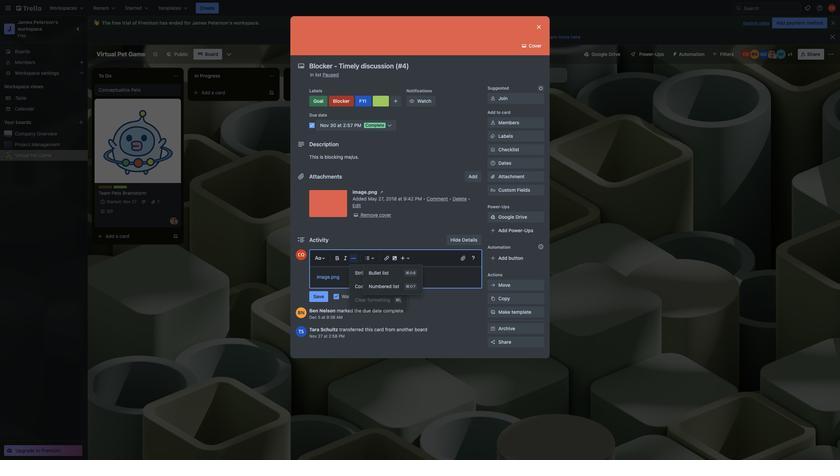 Task type: describe. For each thing, give the bounding box(es) containing it.
0 horizontal spatial christina overa (christinaovera) image
[[296, 250, 307, 261]]

team pets brainstorm
[[99, 190, 146, 196]]

1 vertical spatial google drive
[[498, 214, 527, 220]]

template
[[512, 310, 531, 315]]

project
[[15, 142, 30, 148]]

james peterson (jamespeterson93) image
[[170, 217, 178, 225]]

0 notifications image
[[804, 4, 812, 12]]

image image
[[391, 255, 399, 263]]

0 / 2
[[107, 209, 113, 214]]

1 horizontal spatial christina overa (christinaovera) image
[[828, 4, 836, 12]]

a for the add a card button associated with create from template… image to the bottom
[[116, 234, 118, 239]]

sm image for labels
[[490, 133, 496, 140]]

this for this is blocking me/us.
[[309, 154, 319, 160]]

0 horizontal spatial color: bold lime, title: none image
[[373, 96, 389, 107]]

add button button
[[488, 253, 544, 264]]

clear
[[355, 298, 366, 303]]

1 vertical spatial board
[[205, 51, 218, 57]]

0 horizontal spatial add a card
[[105, 234, 129, 239]]

editor toolbar toolbar
[[313, 253, 479, 309]]

2 horizontal spatial pm
[[415, 196, 422, 202]]

sm image up 27,
[[378, 189, 385, 196]]

power- inside 'link'
[[509, 228, 524, 234]]

join link
[[488, 93, 544, 104]]

1 horizontal spatial share button
[[798, 49, 824, 60]]

list for bullet
[[382, 270, 389, 276]]

share for the left share button
[[498, 340, 511, 345]]

at inside tara schultz transferred this card from another board nov 27 at 2:58 pm
[[324, 334, 328, 339]]

⌘⇧8
[[406, 271, 416, 276]]

0 horizontal spatial watch
[[342, 294, 355, 300]]

attachments
[[309, 174, 342, 180]]

numbered list
[[369, 284, 399, 290]]

0 vertical spatial color: red, title: "blocker" element
[[401, 89, 416, 94]]

drive inside button
[[609, 51, 620, 57]]

workspace views
[[4, 84, 43, 89]]

team task
[[113, 186, 134, 191]]

team pets brainstorm link
[[99, 190, 177, 197]]

ben nelson marked the due date complete dec 5 at 9:38 am
[[309, 308, 403, 320]]

move
[[498, 283, 510, 288]]

list for numbered
[[393, 284, 399, 290]]

from
[[385, 327, 395, 333]]

james peterson's workspace link
[[18, 19, 59, 32]]

1 vertical spatial color: blue, title: "fyi" element
[[355, 96, 371, 107]]

due
[[363, 308, 371, 314]]

free
[[112, 20, 121, 26]]

0 vertical spatial color: green, title: "goal" element
[[386, 89, 400, 94]]

1 vertical spatial color: red, title: "blocker" element
[[329, 96, 354, 107]]

1 for team pets brainstorm
[[158, 200, 159, 205]]

automation inside button
[[679, 51, 705, 57]]

Board name text field
[[93, 49, 149, 60]]

nov 30 at 2:57 pm
[[320, 123, 361, 128]]

edit
[[353, 203, 361, 209]]

add power-ups
[[498, 228, 533, 234]]

sm image for suggested
[[538, 85, 544, 92]]

christina overa (christinaovera) image
[[741, 50, 751, 59]]

explore plans button
[[743, 19, 770, 27]]

bold ⌘b image
[[333, 255, 341, 263]]

2
[[110, 209, 113, 214]]

0 vertical spatial 1
[[790, 52, 792, 57]]

⌘⇧7
[[406, 285, 416, 289]]

your
[[4, 120, 14, 125]]

1 horizontal spatial fyi
[[416, 89, 422, 94]]

1 vertical spatial power-ups
[[488, 205, 510, 210]]

cover
[[379, 212, 391, 218]]

add button
[[464, 172, 482, 182]]

add a card button for create from template… image to the bottom
[[95, 231, 170, 242]]

for
[[184, 20, 191, 26]]

primary element
[[0, 0, 840, 16]]

1 horizontal spatial members
[[498, 120, 519, 126]]

gary orlando (garyorlando) image
[[759, 50, 768, 59]]

me/us.
[[344, 154, 359, 160]]

calendar
[[15, 106, 34, 112]]

0 horizontal spatial google
[[498, 214, 514, 220]]

make template
[[498, 310, 531, 315]]

0 horizontal spatial 27
[[132, 200, 137, 205]]

0 vertical spatial pm
[[354, 123, 361, 128]]

here
[[571, 34, 581, 40]]

0 vertical spatial date
[[318, 113, 327, 118]]

at left 9:42
[[398, 196, 402, 202]]

card for the top create from template… image
[[311, 90, 321, 96]]

a for the add a card button related to the top create from template… image
[[307, 90, 310, 96]]

explore plans
[[743, 21, 770, 26]]

make template link
[[488, 307, 544, 318]]

upgrade to premium link
[[4, 446, 82, 457]]

1 horizontal spatial add a card
[[201, 90, 225, 96]]

⌘⇧m
[[390, 285, 401, 289]]

1 horizontal spatial peterson's
[[208, 20, 232, 26]]

free
[[18, 33, 26, 38]]

in list paused
[[310, 72, 339, 78]]

visibility
[[477, 34, 496, 40]]

-
[[404, 93, 406, 99]]

company
[[15, 131, 36, 137]]

google drive button
[[580, 49, 624, 60]]

0 horizontal spatial share button
[[488, 337, 544, 348]]

of
[[132, 20, 137, 26]]

your boards
[[4, 120, 31, 125]]

edit link
[[353, 203, 361, 209]]

table
[[15, 95, 26, 101]]

power- inside button
[[639, 51, 655, 57]]

1 vertical spatial create from template… image
[[461, 171, 466, 176]]

hide details link
[[446, 235, 482, 246]]

custom
[[498, 187, 516, 193]]

remove cover link
[[353, 212, 391, 219]]

0 vertical spatial board
[[357, 34, 371, 40]]

0 horizontal spatial virtual pet game
[[15, 153, 51, 158]]

0 horizontal spatial is
[[320, 154, 323, 160]]

30 for nov 30 at 2:57 pm
[[330, 123, 336, 128]]

0 vertical spatial image.png
[[353, 189, 377, 195]]

brainstorm
[[122, 190, 146, 196]]

add inside button
[[469, 174, 477, 180]]

star or unstar board image
[[153, 52, 158, 57]]

9:42
[[404, 196, 414, 202]]

automation button
[[669, 49, 709, 60]]

plans
[[759, 21, 770, 26]]

at left 2:57
[[337, 123, 342, 128]]

am
[[337, 315, 343, 320]]

blocker for -
[[386, 93, 403, 99]]

group containing bullet list
[[363, 267, 422, 294]]

learn
[[545, 34, 557, 40]]

to for upgrade to premium
[[36, 448, 40, 454]]

notifications
[[407, 88, 432, 94]]

0 vertical spatial is
[[372, 34, 376, 40]]

ben
[[309, 308, 318, 314]]

sm image for make template
[[490, 309, 496, 316]]

comment
[[427, 196, 448, 202]]

0 horizontal spatial color: green, title: "goal" element
[[309, 96, 328, 107]]

this is blocking me/us.
[[309, 154, 359, 160]]

0 vertical spatial create from template… image
[[365, 90, 370, 96]]

pets for team
[[112, 190, 121, 196]]

delete
[[453, 196, 467, 202]]

ups inside button
[[655, 51, 664, 57]]

1 horizontal spatial color: bold lime, title: none image
[[431, 89, 444, 92]]

0 vertical spatial to
[[386, 34, 390, 40]]

nov 27 at 2:58 pm link
[[309, 334, 345, 339]]

dec
[[309, 315, 317, 320]]

any
[[521, 34, 529, 40]]

2 vertical spatial create from template… image
[[173, 234, 178, 239]]

board inside tara schultz transferred this card from another board nov 27 at 2:58 pm
[[415, 327, 427, 333]]

strikethrough
[[355, 270, 385, 276]]

your boards with 3 items element
[[4, 119, 68, 127]]

0 horizontal spatial drive
[[516, 214, 527, 220]]

james peterson (jamespeterson93) image
[[767, 50, 777, 59]]

create button
[[196, 3, 219, 14]]

this
[[365, 327, 373, 333]]

0 horizontal spatial members link
[[0, 57, 88, 68]]

details
[[462, 237, 477, 243]]

0
[[107, 209, 109, 214]]

make
[[498, 310, 510, 315]]

goal for left color: green, title: "goal" element
[[313, 98, 324, 104]]

Nov 30 checkbox
[[386, 101, 410, 109]]

complete
[[365, 123, 384, 128]]

image.png inside main content area, start typing to enter text. text field
[[317, 275, 339, 280]]

0 horizontal spatial power-
[[488, 205, 502, 210]]

goal for the top color: green, title: "goal" element
[[386, 89, 395, 94]]

0 horizontal spatial premium
[[41, 448, 61, 454]]

wave image
[[93, 20, 99, 26]]

discussion
[[423, 93, 446, 99]]

virtual pet game inside the board name text field
[[97, 51, 145, 58]]

0 horizontal spatial pet
[[30, 153, 37, 158]]

team for team pets brainstorm
[[99, 190, 110, 196]]

0 vertical spatial premium
[[138, 20, 158, 26]]

power-ups inside the power-ups button
[[639, 51, 664, 57]]

watch inside watch button
[[417, 98, 431, 104]]

dates button
[[488, 158, 544, 169]]

⌘\
[[396, 298, 401, 303]]

time.
[[530, 34, 542, 40]]

started: nov 27
[[107, 200, 137, 205]]

1 horizontal spatial color: blue, title: "fyi" element
[[416, 89, 430, 94]]

cover link
[[519, 41, 546, 51]]

blocker for fyi
[[401, 89, 416, 94]]

search image
[[736, 5, 742, 11]]

share for right share button
[[807, 51, 820, 57]]

add inside banner
[[776, 20, 785, 26]]

image.png link
[[317, 275, 339, 280]]

add board image
[[78, 120, 84, 125]]

nov down team pets brainstorm
[[123, 200, 131, 205]]

ups inside 'link'
[[524, 228, 533, 234]]

management
[[32, 142, 60, 148]]

1 vertical spatial automation
[[488, 245, 511, 250]]

0 horizontal spatial members
[[15, 59, 35, 65]]

board link
[[194, 49, 222, 60]]

formatting
[[368, 298, 390, 303]]

started:
[[107, 200, 122, 205]]

transferred
[[339, 327, 364, 333]]



Task type: locate. For each thing, give the bounding box(es) containing it.
0 vertical spatial board
[[409, 34, 422, 40]]

open help dialog image
[[469, 255, 477, 263]]

boards link
[[0, 46, 88, 57]]

0 vertical spatial list
[[315, 72, 321, 78]]

0 horizontal spatial power-ups
[[488, 205, 510, 210]]

labels up the checklist
[[498, 133, 513, 139]]

pm right 2:58
[[339, 334, 345, 339]]

1 horizontal spatial 1
[[429, 102, 431, 107]]

30
[[403, 102, 408, 107], [330, 123, 336, 128]]

1 horizontal spatial date
[[372, 308, 382, 314]]

virtual pet game
[[97, 51, 145, 58], [15, 153, 51, 158]]

2 horizontal spatial list
[[393, 284, 399, 290]]

sm image inside move link
[[490, 282, 496, 289]]

ups down custom
[[502, 205, 510, 210]]

color: green, title: "goal" element left -
[[386, 89, 400, 94]]

color: blue, title: "fyi" element up complete
[[355, 96, 371, 107]]

is left blocking
[[320, 154, 323, 160]]

virtual down the the
[[97, 51, 116, 58]]

0 horizontal spatial pm
[[339, 334, 345, 339]]

automation left filters button
[[679, 51, 705, 57]]

0 vertical spatial fyi
[[416, 89, 422, 94]]

pets for conceptualize
[[131, 87, 141, 93]]

company overview link
[[15, 131, 84, 137]]

sm image for watch
[[409, 98, 415, 105]]

christina overa (christinaovera) image right open information menu icon
[[828, 4, 836, 12]]

labels inside "labels" link
[[498, 133, 513, 139]]

fyi inside "element"
[[359, 98, 366, 104]]

move link
[[488, 280, 544, 291]]

banner containing 👋
[[88, 16, 840, 30]]

+ 1
[[788, 52, 792, 57]]

team left task
[[113, 186, 124, 191]]

pm right 2:57
[[354, 123, 361, 128]]

sm image inside "automation" button
[[669, 49, 679, 58]]

sm image inside "join" link
[[490, 95, 496, 102]]

christina overa (christinaovera) image left "text styles" icon
[[296, 250, 307, 261]]

date inside ben nelson marked the due date complete dec 5 at 9:38 am
[[372, 308, 382, 314]]

0 vertical spatial watch
[[417, 98, 431, 104]]

at left any
[[515, 34, 520, 40]]

1 horizontal spatial premium
[[138, 20, 158, 26]]

27 inside tara schultz transferred this card from another board nov 27 at 2:58 pm
[[318, 334, 323, 339]]

1 vertical spatial virtual pet game
[[15, 153, 51, 158]]

2 vertical spatial power-
[[509, 228, 524, 234]]

1 vertical spatial color: green, title: "goal" element
[[309, 96, 328, 107]]

list for in
[[315, 72, 321, 78]]

in
[[310, 72, 314, 78]]

0 vertical spatial color: blue, title: "fyi" element
[[416, 89, 430, 94]]

blocking
[[325, 154, 343, 160]]

board left customize views icon
[[205, 51, 218, 57]]

1 horizontal spatial list
[[382, 270, 389, 276]]

/
[[109, 209, 110, 214]]

sm image for google drive
[[490, 214, 496, 221]]

0 horizontal spatial 30
[[330, 123, 336, 128]]

pm right 9:42
[[415, 196, 422, 202]]

2 vertical spatial ups
[[524, 228, 533, 234]]

project management link
[[15, 141, 84, 148]]

image.png
[[353, 189, 377, 195], [317, 275, 339, 280]]

add button
[[498, 256, 523, 261]]

overview
[[37, 131, 57, 137]]

0 vertical spatial workspace
[[234, 20, 258, 26]]

peterson's up boards link
[[34, 19, 58, 25]]

card for create from template… icon
[[215, 90, 225, 96]]

drive left the power-ups button
[[609, 51, 620, 57]]

pet
[[117, 51, 127, 58], [30, 153, 37, 158]]

google
[[592, 51, 608, 57], [498, 214, 514, 220]]

1 vertical spatial drive
[[516, 214, 527, 220]]

members link down boards
[[0, 57, 88, 68]]

0 vertical spatial labels
[[309, 88, 322, 94]]

game
[[128, 51, 145, 58], [39, 153, 51, 158]]

bullet
[[369, 270, 381, 276]]

the
[[102, 20, 111, 26]]

date right due
[[372, 308, 382, 314]]

color: blue, title: "fyi" element up watch button
[[416, 89, 430, 94]]

drive
[[609, 51, 620, 57], [516, 214, 527, 220]]

2 horizontal spatial add a card button
[[286, 87, 362, 98]]

sm image for automation
[[669, 49, 679, 58]]

virtual pet game down project management
[[15, 153, 51, 158]]

0 horizontal spatial date
[[318, 113, 327, 118]]

1 horizontal spatial goal
[[386, 89, 395, 94]]

0 vertical spatial virtual
[[97, 51, 116, 58]]

2 vertical spatial to
[[36, 448, 40, 454]]

at
[[515, 34, 520, 40], [337, 123, 342, 128], [398, 196, 402, 202], [322, 315, 325, 320], [324, 334, 328, 339]]

sm image inside archive link
[[490, 326, 496, 333]]

2 vertical spatial 1
[[158, 200, 159, 205]]

1 vertical spatial members link
[[488, 118, 544, 128]]

30 left 2:57
[[330, 123, 336, 128]]

to right set
[[386, 34, 390, 40]]

color: green, title: "goal" element up "due date" at left
[[309, 96, 328, 107]]

james inside banner
[[192, 20, 207, 26]]

tara schultz transferred this card from another board nov 27 at 2:58 pm
[[309, 327, 427, 339]]

method
[[807, 20, 823, 26]]

1 vertical spatial google
[[498, 214, 514, 220]]

customize views image
[[226, 51, 232, 58]]

sm image inside copy link
[[490, 296, 496, 303]]

create from template… image up complete
[[365, 90, 370, 96]]

card for create from template… image to the bottom
[[119, 234, 129, 239]]

is left set
[[372, 34, 376, 40]]

1 horizontal spatial virtual pet game
[[97, 51, 145, 58]]

open information menu image
[[817, 5, 823, 11]]

members down boards
[[15, 59, 35, 65]]

watch up marked
[[342, 294, 355, 300]]

sm image for move
[[490, 282, 496, 289]]

banner
[[88, 16, 840, 30]]

share button down archive link
[[488, 337, 544, 348]]

create from template… image
[[365, 90, 370, 96], [461, 171, 466, 176], [173, 234, 178, 239]]

date
[[318, 113, 327, 118], [372, 308, 382, 314]]

image.png up the added
[[353, 189, 377, 195]]

virtual pet game down free
[[97, 51, 145, 58]]

1 horizontal spatial this
[[346, 34, 356, 40]]

upgrade
[[16, 448, 34, 454]]

game inside the board name text field
[[128, 51, 145, 58]]

james right for
[[192, 20, 207, 26]]

sm image right the power-ups button
[[669, 49, 679, 58]]

1 horizontal spatial labels
[[498, 133, 513, 139]]

due
[[309, 113, 317, 118]]

(#4)
[[447, 93, 457, 99]]

power-ups button
[[626, 49, 668, 60]]

a for the add a card button associated with create from template… icon
[[211, 90, 214, 96]]

color: blue, title: "fyi" element
[[416, 89, 430, 94], [355, 96, 371, 107]]

sm image for copy
[[490, 296, 496, 303]]

blocker - timely discussion (#4)
[[386, 93, 457, 99]]

sm image left make
[[490, 309, 496, 316]]

virtual inside the board name text field
[[97, 51, 116, 58]]

show menu image
[[828, 51, 834, 58]]

virtual
[[97, 51, 116, 58], [15, 153, 29, 158]]

goal
[[386, 89, 395, 94], [313, 98, 324, 104]]

dec 5 at 9:38 am link
[[309, 315, 343, 320]]

sm image down any
[[521, 43, 528, 49]]

conceptualize pets link
[[99, 87, 177, 94]]

nov inside tara schultz transferred this card from another board nov 27 at 2:58 pm
[[309, 334, 317, 339]]

workspace inside james peterson's workspace free
[[18, 26, 42, 32]]

sm image for archive
[[490, 326, 496, 333]]

2:58
[[329, 334, 338, 339]]

0 vertical spatial ups
[[655, 51, 664, 57]]

1 vertical spatial pm
[[415, 196, 422, 202]]

0 vertical spatial 27
[[132, 200, 137, 205]]

color: bold lime, title: none image left the nov 30
[[373, 96, 389, 107]]

fyi
[[416, 89, 422, 94], [359, 98, 366, 104]]

workspace
[[4, 84, 29, 89]]

ben nelson (bennelson96) image left dec
[[296, 308, 307, 319]]

create
[[200, 5, 215, 11]]

members down add to card
[[498, 120, 519, 126]]

goal left -
[[386, 89, 395, 94]]

color: bold lime, title: none image up discussion
[[431, 89, 444, 92]]

members
[[15, 59, 35, 65], [498, 120, 519, 126]]

0 horizontal spatial ben nelson (bennelson96) image
[[296, 308, 307, 319]]

jeremy miller (jeremymiller198) image
[[776, 50, 786, 59]]

1 horizontal spatial drive
[[609, 51, 620, 57]]

checklist
[[498, 147, 519, 153]]

premium right "upgrade" at the bottom left
[[41, 448, 61, 454]]

google drive inside button
[[592, 51, 620, 57]]

sm image left copy
[[490, 296, 496, 303]]

1 vertical spatial image.png
[[317, 275, 339, 280]]

delete edit
[[353, 196, 467, 209]]

0 vertical spatial this
[[346, 34, 356, 40]]

nov down 'blocker fyi'
[[394, 102, 402, 107]]

1 vertical spatial ups
[[502, 205, 510, 210]]

james inside james peterson's workspace free
[[18, 19, 32, 25]]

list right bullet
[[382, 270, 389, 276]]

share left 'show menu' image
[[807, 51, 820, 57]]

sm image
[[521, 43, 528, 49], [669, 49, 679, 58], [490, 133, 496, 140], [490, 147, 496, 153], [378, 189, 385, 196], [490, 214, 496, 221], [490, 296, 496, 303]]

comment link
[[427, 196, 448, 202]]

sm image inside the make template link
[[490, 309, 496, 316]]

0 vertical spatial share
[[807, 51, 820, 57]]

pets right conceptualize
[[131, 87, 141, 93]]

0 horizontal spatial color: blue, title: "fyi" element
[[355, 96, 371, 107]]

27 down tara
[[318, 334, 323, 339]]

nov inside checkbox
[[394, 102, 402, 107]]

more
[[558, 34, 570, 40]]

hide
[[451, 237, 461, 243]]

ben nelson (bennelson96) image
[[750, 50, 759, 59], [296, 308, 307, 319]]

list down main content area, start typing to enter text. text field
[[393, 284, 399, 290]]

1 horizontal spatial ben nelson (bennelson96) image
[[750, 50, 759, 59]]

color: bold lime, title: none image
[[431, 89, 444, 92], [373, 96, 389, 107]]

this for this board is set to public. board admins can change its visibility setting at any time. learn more here
[[346, 34, 356, 40]]

0 horizontal spatial add a card button
[[95, 231, 170, 242]]

1 horizontal spatial pets
[[131, 87, 141, 93]]

board
[[409, 34, 422, 40], [205, 51, 218, 57]]

automation up 'add button'
[[488, 245, 511, 250]]

google inside google drive button
[[592, 51, 608, 57]]

tara
[[309, 327, 319, 333]]

more formatting image
[[350, 255, 358, 263]]

1 vertical spatial share button
[[488, 337, 544, 348]]

sm image inside checklist link
[[490, 147, 496, 153]]

0 horizontal spatial ups
[[502, 205, 510, 210]]

30 inside nov 30 checkbox
[[403, 102, 408, 107]]

game down management
[[39, 153, 51, 158]]

filters
[[720, 51, 734, 57]]

0 vertical spatial game
[[128, 51, 145, 58]]

members link up "labels" link
[[488, 118, 544, 128]]

sm image down add to card
[[490, 120, 496, 126]]

pet down trial
[[117, 51, 127, 58]]

0 vertical spatial 30
[[403, 102, 408, 107]]

archive
[[498, 326, 515, 332]]

to down join at the right top
[[497, 110, 501, 115]]

1 down blocker - timely discussion (#4) link
[[429, 102, 431, 107]]

added may 27, 2018 at 9:42 pm
[[353, 196, 422, 202]]

1 horizontal spatial ups
[[524, 228, 533, 234]]

admins
[[424, 34, 441, 40]]

Main content area, start typing to enter text. text field
[[317, 274, 475, 282]]

a
[[211, 90, 214, 96], [307, 90, 310, 96], [116, 234, 118, 239]]

watch
[[417, 98, 431, 104], [342, 294, 355, 300]]

christina overa (christinaovera) image
[[828, 4, 836, 12], [296, 250, 307, 261]]

0 horizontal spatial goal
[[313, 98, 324, 104]]

add a card button for create from template… icon
[[190, 87, 266, 98]]

0 horizontal spatial image.png
[[317, 275, 339, 280]]

Search field
[[742, 3, 801, 13]]

1 vertical spatial board
[[415, 327, 427, 333]]

game inside virtual pet game link
[[39, 153, 51, 158]]

labels
[[309, 88, 322, 94], [498, 133, 513, 139]]

explore
[[743, 21, 758, 26]]

sm image up "join" link at top right
[[538, 85, 544, 92]]

group
[[350, 267, 407, 307], [363, 267, 422, 294]]

trial
[[122, 20, 131, 26]]

card inside tara schultz transferred this card from another board nov 27 at 2:58 pm
[[374, 327, 384, 333]]

sm image down the "actions"
[[490, 282, 496, 289]]

1 down team pets brainstorm link
[[158, 200, 159, 205]]

sm image for remove cover
[[353, 212, 359, 219]]

nov down "due date" at left
[[320, 123, 329, 128]]

virtual down the project at the left top
[[15, 153, 29, 158]]

add a card button for the top create from template… image
[[286, 87, 362, 98]]

copy link
[[488, 294, 544, 305]]

pet down project management
[[30, 153, 37, 158]]

pet inside the board name text field
[[117, 51, 127, 58]]

sm image up add power-ups 'link'
[[490, 214, 496, 221]]

sm image inside watch button
[[409, 98, 415, 105]]

tara schultz (taraschultz7) image
[[296, 327, 307, 338]]

change
[[451, 34, 468, 40]]

public
[[174, 51, 188, 57]]

sm image down edit link
[[353, 212, 359, 219]]

30 for nov 30
[[403, 102, 408, 107]]

team inside team pets brainstorm link
[[99, 190, 110, 196]]

27 down brainstorm
[[132, 200, 137, 205]]

0 vertical spatial goal
[[386, 89, 395, 94]]

share
[[807, 51, 820, 57], [498, 340, 511, 345]]

1 horizontal spatial power-ups
[[639, 51, 664, 57]]

sm image for checklist
[[490, 147, 496, 153]]

1 horizontal spatial board
[[415, 327, 427, 333]]

this left set
[[346, 34, 356, 40]]

workspace inside banner
[[234, 20, 258, 26]]

1 right jeremy miller (jeremymiller198) image
[[790, 52, 792, 57]]

add power-ups link
[[488, 226, 544, 236]]

0 horizontal spatial this
[[309, 154, 319, 160]]

2:57
[[343, 123, 353, 128]]

drive up add power-ups
[[516, 214, 527, 220]]

to right "upgrade" at the bottom left
[[36, 448, 40, 454]]

mark due date as complete image
[[309, 123, 315, 128]]

conceptualize
[[99, 87, 130, 93]]

at inside ben nelson marked the due date complete dec 5 at 9:38 am
[[322, 315, 325, 320]]

ups up add button button
[[524, 228, 533, 234]]

save button
[[309, 292, 328, 303]]

add a card button
[[190, 87, 266, 98], [286, 87, 362, 98], [95, 231, 170, 242]]

1 vertical spatial virtual
[[15, 153, 29, 158]]

game left star or unstar board icon
[[128, 51, 145, 58]]

.
[[258, 20, 260, 26]]

0 horizontal spatial google drive
[[498, 214, 527, 220]]

sm image for members
[[490, 120, 496, 126]]

pets inside conceptualize pets link
[[131, 87, 141, 93]]

has
[[160, 20, 168, 26]]

sm image inside cover link
[[521, 43, 528, 49]]

nov down tara
[[309, 334, 317, 339]]

create from template… image up delete "link"
[[461, 171, 466, 176]]

sm image down add to card
[[490, 133, 496, 140]]

table link
[[15, 95, 84, 102]]

0 vertical spatial ben nelson (bennelson96) image
[[750, 50, 759, 59]]

sm image for join
[[490, 95, 496, 102]]

1 vertical spatial goal
[[313, 98, 324, 104]]

0 vertical spatial google
[[592, 51, 608, 57]]

30 down -
[[403, 102, 408, 107]]

color: red, title: "blocker" element
[[401, 89, 416, 94], [329, 96, 354, 107]]

1 vertical spatial power-
[[488, 205, 502, 210]]

goal up "due date" at left
[[313, 98, 324, 104]]

sm image inside "labels" link
[[490, 133, 496, 140]]

1 vertical spatial 27
[[318, 334, 323, 339]]

suggested
[[488, 86, 509, 91]]

create from template… image
[[269, 90, 274, 96]]

1 horizontal spatial to
[[386, 34, 390, 40]]

delete link
[[453, 196, 467, 202]]

peterson's inside james peterson's workspace free
[[34, 19, 58, 25]]

Mark due date as complete checkbox
[[309, 123, 315, 128]]

add to card
[[488, 110, 511, 115]]

share down "archive"
[[498, 340, 511, 345]]

2 vertical spatial pm
[[339, 334, 345, 339]]

pets inside team pets brainstorm link
[[112, 190, 121, 196]]

nelson
[[319, 308, 336, 314]]

None text field
[[306, 60, 529, 72]]

conceptualize pets
[[99, 87, 141, 93]]

filters button
[[710, 49, 736, 60]]

team
[[113, 186, 124, 191], [99, 190, 110, 196]]

pm
[[354, 123, 361, 128], [415, 196, 422, 202], [339, 334, 345, 339]]

to for add to card
[[497, 110, 501, 115]]

1 horizontal spatial 30
[[403, 102, 408, 107]]

sm image left join at the right top
[[490, 95, 496, 102]]

2 horizontal spatial add a card
[[297, 90, 321, 96]]

sm image left the checklist
[[490, 147, 496, 153]]

ben nelson (bennelson96) image left james peterson (jamespeterson93) icon
[[750, 50, 759, 59]]

board right public.
[[409, 34, 422, 40]]

1 horizontal spatial board
[[409, 34, 422, 40]]

board left set
[[357, 34, 371, 40]]

team down color: yellow, title: none icon in the left top of the page
[[99, 190, 110, 196]]

add inside 'link'
[[498, 228, 507, 234]]

company overview
[[15, 131, 57, 137]]

color: green, title: "goal" element
[[386, 89, 400, 94], [309, 96, 328, 107]]

0 vertical spatial automation
[[679, 51, 705, 57]]

text styles image
[[314, 255, 322, 263]]

peterson's down create button
[[208, 20, 232, 26]]

0 horizontal spatial a
[[116, 234, 118, 239]]

italic ⌘i image
[[341, 255, 350, 263]]

description
[[309, 141, 339, 148]]

1 vertical spatial labels
[[498, 133, 513, 139]]

list right in
[[315, 72, 321, 78]]

activity
[[309, 237, 329, 243]]

1 horizontal spatial share
[[807, 51, 820, 57]]

1 group from the left
[[350, 267, 407, 307]]

this down description
[[309, 154, 319, 160]]

pets up started:
[[112, 190, 121, 196]]

5
[[318, 315, 320, 320]]

color: bold lime, title: "team task" element
[[113, 186, 134, 191]]

create from template… image down james peterson (jamespeterson93) image
[[173, 234, 178, 239]]

0 horizontal spatial automation
[[488, 245, 511, 250]]

team for team task
[[113, 186, 124, 191]]

1 vertical spatial 30
[[330, 123, 336, 128]]

watch down notifications
[[417, 98, 431, 104]]

1 horizontal spatial add a card button
[[190, 87, 266, 98]]

color: yellow, title: none image
[[99, 186, 112, 189]]

1 horizontal spatial color: green, title: "goal" element
[[386, 89, 400, 94]]

sm image left "archive"
[[490, 326, 496, 333]]

ups left "automation" button
[[655, 51, 664, 57]]

attach and insert link image
[[460, 255, 467, 262]]

1 vertical spatial workspace
[[18, 26, 42, 32]]

board right another
[[415, 327, 427, 333]]

nov
[[394, 102, 402, 107], [320, 123, 329, 128], [123, 200, 131, 205], [309, 334, 317, 339]]

1 horizontal spatial workspace
[[234, 20, 258, 26]]

link image
[[383, 255, 391, 263]]

at left 2:58
[[324, 334, 328, 339]]

2 group from the left
[[363, 267, 422, 294]]

0 horizontal spatial to
[[36, 448, 40, 454]]

sm image right -
[[409, 98, 415, 105]]

lists image
[[363, 255, 371, 263]]

2 horizontal spatial to
[[497, 110, 501, 115]]

27,
[[378, 196, 385, 202]]

labels down in
[[309, 88, 322, 94]]

0 vertical spatial members link
[[0, 57, 88, 68]]

1 horizontal spatial automation
[[679, 51, 705, 57]]

at right 5
[[322, 315, 325, 320]]

premium right the of
[[138, 20, 158, 26]]

sm image
[[538, 85, 544, 92], [490, 95, 496, 102], [409, 98, 415, 105], [490, 120, 496, 126], [353, 212, 359, 219], [490, 282, 496, 289], [490, 309, 496, 316], [490, 326, 496, 333]]

pm inside tara schultz transferred this card from another board nov 27 at 2:58 pm
[[339, 334, 345, 339]]

1 horizontal spatial game
[[128, 51, 145, 58]]

j
[[8, 25, 11, 33]]

1 for blocker - timely discussion (#4)
[[429, 102, 431, 107]]

strikethrough button
[[350, 267, 407, 280]]

0 horizontal spatial 1
[[158, 200, 159, 205]]

1 horizontal spatial team
[[113, 186, 124, 191]]

group containing strikethrough
[[350, 267, 407, 307]]

is
[[372, 34, 376, 40], [320, 154, 323, 160]]



Task type: vqa. For each thing, say whether or not it's contained in the screenshot.
Try
no



